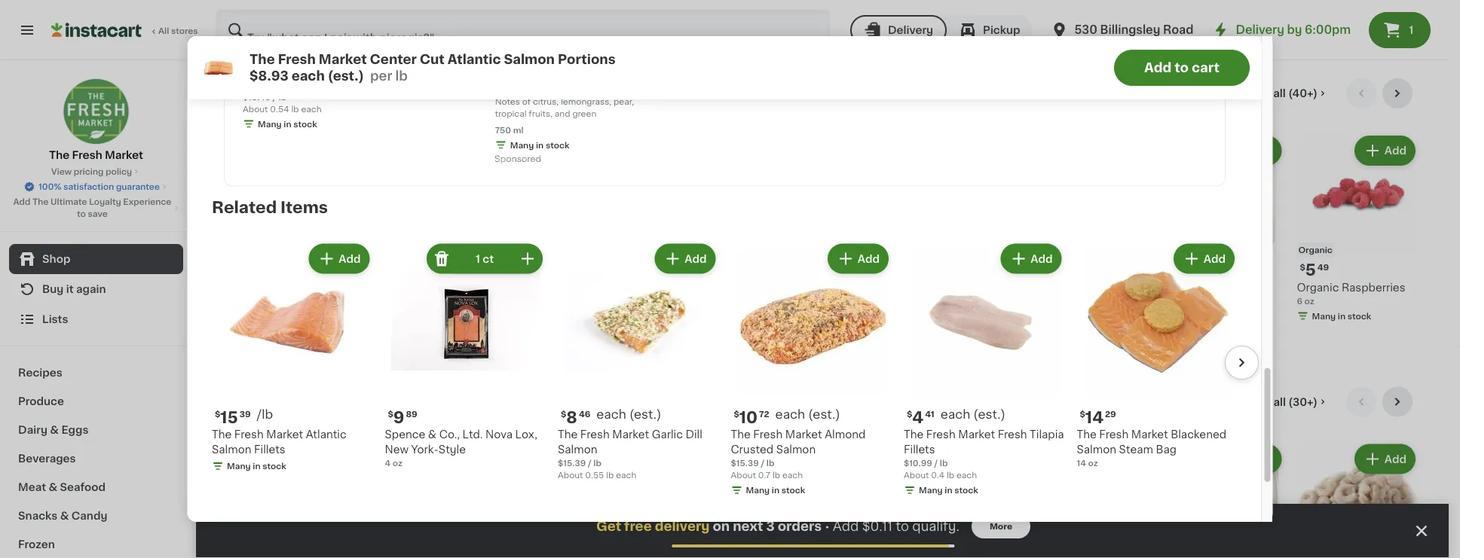 Task type: describe. For each thing, give the bounding box(es) containing it.
all for best sellers
[[1274, 397, 1286, 408]]

ct
[[482, 254, 494, 264]]

$ 10 72
[[734, 410, 769, 426]]

buy it again link
[[9, 274, 183, 305]]

shop
[[42, 254, 70, 265]]

main content containing fresh fruit
[[196, 60, 1449, 559]]

view for best sellers
[[1245, 397, 1271, 408]]

lb right $0.99 on the left
[[393, 297, 401, 305]]

seafood
[[60, 483, 106, 493]]

stock down organic strawberries 1 lb container
[[812, 312, 836, 320]]

delivery by 6:00pm link
[[1212, 21, 1351, 39]]

lb inside the fresh market center cut atlantic salmon portions $8.93 each (est.) per lb
[[395, 70, 407, 83]]

organic inside organic blackberries 6 oz
[[494, 282, 536, 293]]

5 inside 5 strawberries package 1 lb container many in stock
[[904, 262, 915, 278]]

candy
[[71, 511, 107, 522]]

many in stock down 0.7 at the bottom right of the page
[[746, 487, 805, 495]]

product group containing 6
[[1163, 133, 1285, 340]]

the fresh market fresh tilapia fillets $10.99 / lb about 0.4 lb each
[[904, 430, 1064, 480]]

$ inside $ 21 99 $24.19 whitehaven new zealand sauvignon blanc white wine
[[498, 29, 503, 37]]

product group containing 4
[[904, 241, 1065, 500]]

in inside many in stock button
[[267, 312, 275, 320]]

lb right the $10.99
[[940, 460, 948, 468]]

1 inside 5 strawberries package 1 lb container many in stock
[[896, 297, 899, 305]]

product group containing 21
[[495, 0, 643, 168]]

99 for 10
[[775, 29, 787, 37]]

(est.) inside $ 8 93 each (est.)
[[314, 27, 346, 39]]

$ inside "$ 9 89"
[[388, 411, 393, 419]]

road
[[1163, 25, 1194, 35]]

6 inside wish farms organic blueberries 6 oz
[[1163, 312, 1169, 320]]

fresh fruit
[[226, 86, 316, 101]]

each up 'bananas'
[[399, 261, 429, 273]]

carolina
[[706, 297, 749, 308]]

delivery
[[655, 521, 710, 533]]

many down the organic raspberries 6 oz
[[1312, 312, 1336, 320]]

$ 8 46
[[561, 410, 590, 426]]

add inside treatment tracker modal 'dialog'
[[833, 521, 859, 533]]

0.4 inside the fresh market fresh tilapia fillets $10.99 / lb about 0.4 lb each
[[931, 472, 944, 480]]

$ 10 99
[[750, 28, 787, 44]]

bag
[[1156, 445, 1177, 455]]

many inside button
[[241, 312, 265, 320]]

$10.72 each (estimated) element
[[731, 408, 892, 427]]

0
[[369, 262, 380, 278]]

each inside 'the fresh market center cut atlantic salmon portions $16.49 / lb about 0.54 lb each'
[[301, 105, 321, 113]]

snacks & candy link
[[9, 502, 183, 531]]

$13.19 original price: $16.49 element
[[628, 261, 750, 280]]

organic inside organic bananas $0.99 / lb about 0.4 lb each
[[360, 282, 402, 293]]

many down seal the seasons organic north carolina blueberries 32 oz
[[643, 342, 667, 351]]

fresh down the $4.41 each (estimated) element
[[998, 430, 1027, 440]]

of
[[522, 97, 531, 106]]

north
[[673, 297, 703, 308]]

$ inside $ 8 93 each (est.)
[[245, 29, 251, 37]]

york-
[[411, 445, 438, 455]]

oz inside spence & co., ltd. nova lox, new york-style 4 oz
[[392, 460, 402, 468]]

$ 7 69
[[1032, 262, 1060, 278]]

each (est.) for 0
[[399, 261, 464, 273]]

lb up 0.7 at the bottom right of the page
[[766, 460, 774, 468]]

oz inside the organic raspberries 6 oz
[[1305, 297, 1315, 305]]

stock down seal the seasons organic north carolina blueberries 32 oz
[[678, 342, 702, 351]]

to inside 'button'
[[1174, 61, 1189, 74]]

fillets for the fresh market fresh tilapia fillets $10.99 / lb about 0.4 lb each
[[904, 445, 935, 455]]

best
[[226, 394, 265, 410]]

the for the fresh market blackened salmon steam bag 14 oz
[[1077, 430, 1096, 440]]

$ 14 29
[[1080, 410, 1116, 426]]

increment quantity of spence & co., ltd. nova lox, new york-style image
[[518, 250, 536, 268]]

item carousel region containing 15
[[211, 235, 1259, 506]]

to inside add the ultimate loyalty experience to save
[[77, 210, 86, 218]]

about for crusted
[[731, 472, 756, 480]]

0 vertical spatial sponsored badge image
[[495, 155, 540, 164]]

the for the fresh market center cut atlantic salmon portions $8.93 each (est.) per lb
[[249, 53, 275, 66]]

wine
[[495, 78, 521, 89]]

in down the fresh market atlantic salmon fillets
[[252, 463, 260, 471]]

delivery by 6:00pm
[[1236, 25, 1351, 35]]

1 button
[[1369, 12, 1431, 48]]

$15.39 for crusted
[[731, 460, 759, 468]]

seal
[[628, 282, 650, 293]]

/ for tilapia
[[934, 460, 938, 468]]

$24.19
[[540, 33, 574, 43]]

free
[[624, 521, 652, 533]]

stock down united exports blueberries, fresh, jumbo 9.8 oz container
[[1080, 342, 1104, 351]]

blueberries inside wish farms organic blueberries 6 oz
[[1163, 297, 1224, 308]]

99 for 21
[[522, 29, 534, 37]]

the for the fresh market garlic dill salmon $15.39 / lb about 0.55 lb each
[[558, 430, 577, 440]]

add inside 'button'
[[1144, 61, 1171, 74]]

$10.99
[[904, 460, 932, 468]]

1 inside 1 button
[[1409, 25, 1414, 35]]

in up get free delivery on next 3 orders • add $0.11 to qualify.
[[772, 487, 779, 495]]

per
[[370, 70, 392, 83]]

the for the fresh market atlantic salmon fillets
[[211, 430, 231, 440]]

530
[[1075, 25, 1098, 35]]

organic strawberries 1 lb container
[[762, 282, 873, 305]]

lb up 'qualify.'
[[947, 472, 954, 480]]

in down the '0.54'
[[283, 120, 291, 128]]

loyalty
[[89, 198, 121, 206]]

stock down wish farms organic blueberries 6 oz
[[1214, 327, 1238, 336]]

blueberries inside seal the seasons organic north carolina blueberries 32 oz
[[628, 313, 688, 323]]

all stores
[[158, 27, 198, 35]]

many in stock inside button
[[241, 312, 301, 320]]

13 19
[[636, 262, 665, 278]]

about inside organic bananas $0.99 / lb about 0.4 lb each
[[360, 309, 385, 317]]

$7.69 original price: $9.89 element
[[1029, 261, 1151, 280]]

atlantic for lb
[[447, 53, 501, 66]]

portions for the fresh market center cut atlantic salmon portions $8.93 each (est.) per lb
[[557, 53, 615, 66]]

(est.) for 8
[[629, 409, 661, 421]]

lb down 'bananas'
[[403, 309, 411, 317]]

stock down the fresh market fresh tilapia fillets $10.99 / lb about 0.4 lb each at the right of the page
[[954, 487, 978, 495]]

$15.39 per pound element
[[211, 408, 372, 427]]

raspberries
[[1342, 282, 1406, 293]]

many in stock down wish farms organic blueberries 6 oz
[[1178, 327, 1238, 336]]

by
[[1287, 25, 1302, 35]]

$ inside $ 15 39
[[214, 411, 220, 419]]

$21.99 original price: $24.19 element
[[495, 26, 643, 46]]

add to cart
[[1144, 61, 1219, 74]]

product group containing 14
[[1077, 241, 1238, 470]]

many in stock down the ml
[[510, 141, 569, 149]]

organic up $8.79 element
[[763, 246, 797, 254]]

1 inside the product 'group'
[[475, 254, 480, 264]]

fresh for the fresh market
[[72, 150, 102, 161]]

/ inside 'the fresh market center cut atlantic salmon portions $16.49 / lb about 0.54 lb each'
[[273, 93, 276, 101]]

the for the fresh market fresh tilapia fillets $10.99 / lb about 0.4 lb each
[[904, 430, 923, 440]]

the for the fresh market
[[49, 150, 69, 161]]

save
[[88, 210, 108, 218]]

nova
[[485, 430, 512, 440]]

0.7
[[758, 472, 770, 480]]

blackberries
[[539, 282, 605, 293]]

the fresh market logo image
[[63, 78, 129, 145]]

organic inside organic strawberries 1 lb container
[[762, 282, 804, 293]]

each right 46
[[596, 409, 626, 421]]

the fresh market center cut atlantic salmon portions $8.93 each (est.) per lb
[[249, 53, 615, 83]]

(est.) inside the fresh market center cut atlantic salmon portions $8.93 each (est.) per lb
[[327, 70, 364, 83]]

steam
[[1119, 445, 1153, 455]]

$ inside $ 4 41
[[907, 411, 912, 419]]

all stores link
[[51, 9, 199, 51]]

view all (40+)
[[1245, 88, 1318, 99]]

9.8
[[1029, 327, 1043, 336]]

5 strawberries package 1 lb container many in stock
[[896, 262, 1010, 320]]

lox,
[[515, 430, 537, 440]]

more button
[[972, 515, 1031, 539]]

many inside 5 strawberries package 1 lb container many in stock
[[911, 312, 934, 320]]

lemongrass,
[[561, 97, 611, 106]]

best sellers
[[226, 394, 325, 410]]

many in stock down seal the seasons organic north carolina blueberries 32 oz
[[643, 342, 702, 351]]

salmon inside the fresh market center cut atlantic salmon portions $8.93 each (est.) per lb
[[504, 53, 555, 66]]

in down seal the seasons organic north carolina blueberries 32 oz
[[669, 342, 676, 351]]

15
[[220, 410, 238, 426]]

many in stock down organic blackberries 6 oz
[[509, 312, 568, 320]]

notes
[[495, 97, 520, 106]]

lb up the '0.54'
[[278, 93, 286, 101]]

market for the fresh market atlantic salmon fillets
[[266, 430, 303, 440]]

lb inside organic strawberries 1 lb container
[[767, 297, 775, 305]]

& for snacks
[[60, 511, 69, 522]]

new inside spence & co., ltd. nova lox, new york-style 4 oz
[[385, 445, 408, 455]]

oz inside wish farms organic blueberries 6 oz
[[1171, 312, 1181, 320]]

7
[[1038, 262, 1047, 278]]

$8.79 element
[[762, 261, 883, 280]]

atlantic for 0.54
[[264, 63, 305, 74]]

add the ultimate loyalty experience to save
[[13, 198, 172, 218]]

dairy
[[18, 425, 47, 436]]

/ for dill
[[588, 460, 591, 468]]

organic inside wish farms organic blueberries 6 oz
[[1227, 282, 1269, 293]]

many in stock up 'qualify.'
[[919, 487, 978, 495]]

strawberries for 5
[[896, 282, 962, 293]]

many down the '0.54'
[[257, 120, 281, 128]]

to inside treatment tracker modal 'dialog'
[[896, 521, 909, 533]]

stock inside 5 strawberries package 1 lb container many in stock
[[946, 312, 970, 320]]

market for the fresh market garlic dill salmon $15.39 / lb about 0.55 lb each
[[612, 430, 649, 440]]

9
[[393, 410, 404, 426]]

items
[[280, 200, 328, 216]]

orders
[[778, 521, 822, 533]]

14 inside the fresh market blackened salmon steam bag 14 oz
[[1077, 460, 1086, 468]]

lb right 0.55
[[606, 472, 614, 480]]

many down the ml
[[510, 141, 534, 149]]

market for the fresh market fresh tilapia fillets $10.99 / lb about 0.4 lb each
[[958, 430, 995, 440]]

10 for $ 10 72
[[739, 410, 757, 426]]

$4.41 each (estimated) element
[[904, 408, 1065, 427]]

lists link
[[9, 305, 183, 335]]

many in stock down organic strawberries 1 lb container
[[777, 312, 836, 320]]

$ 0
[[363, 262, 380, 278]]

oz inside organic blackberries 6 oz
[[502, 297, 511, 305]]

$ 15 39
[[214, 410, 250, 426]]

exports
[[1067, 282, 1108, 293]]

in up 'qualify.'
[[945, 487, 952, 495]]

the fresh market center cut atlantic salmon portions $16.49 / lb about 0.54 lb each
[[242, 48, 373, 113]]

0 vertical spatial 14
[[1085, 410, 1103, 426]]

remove spence & co., ltd. nova lox, new york-style image
[[432, 250, 450, 268]]

530 billingsley road
[[1075, 25, 1194, 35]]

guarantee
[[116, 183, 160, 191]]

meat
[[18, 483, 46, 493]]

portions for the fresh market center cut atlantic salmon portions $16.49 / lb about 0.54 lb each
[[242, 78, 287, 89]]

many down the $10.99
[[919, 487, 943, 495]]

6 inside organic blackberries 6 oz
[[494, 297, 500, 305]]

organic up 13
[[629, 246, 664, 254]]

center for lb
[[369, 53, 416, 66]]

many down wish farms organic blueberries 6 oz
[[1178, 327, 1202, 336]]

many in stock down the organic raspberries 6 oz
[[1312, 312, 1372, 320]]

0.4 inside organic bananas $0.99 / lb about 0.4 lb each
[[387, 309, 401, 317]]

pickup
[[983, 25, 1021, 35]]

style
[[438, 445, 466, 455]]

market for the fresh market blackened salmon steam bag 14 oz
[[1131, 430, 1168, 440]]

lb up 0.55
[[593, 460, 601, 468]]

container inside united exports blueberries, fresh, jumbo 9.8 oz container
[[1057, 327, 1098, 336]]

750
[[495, 126, 511, 134]]

each right 72
[[775, 409, 805, 421]]

and
[[554, 109, 570, 118]]

$ inside $ 10 72
[[734, 411, 739, 419]]

sauvignon
[[495, 63, 550, 74]]

the for the fresh market center cut atlantic salmon portions $16.49 / lb about 0.54 lb each
[[242, 48, 262, 58]]

spence & co., ltd. nova lox, new york-style 4 oz
[[385, 430, 537, 468]]

salmon inside the fresh market almond crusted salmon $15.39 / lb about 0.7 lb each
[[776, 445, 816, 455]]

product group containing 15
[[211, 241, 372, 476]]

in down the organic raspberries 6 oz
[[1338, 312, 1346, 320]]

$ inside $ 10 99
[[750, 29, 756, 37]]

530 billingsley road button
[[1051, 9, 1194, 51]]

750 ml
[[495, 126, 523, 134]]

stock down the organic raspberries 6 oz
[[1348, 312, 1372, 320]]

many down jumbo
[[1044, 342, 1068, 351]]

$8.93
[[249, 70, 288, 83]]

$16.49 inside 'the fresh market center cut atlantic salmon portions $16.49 / lb about 0.54 lb each'
[[242, 93, 271, 101]]

fresh for the fresh market fresh tilapia fillets $10.99 / lb about 0.4 lb each
[[926, 430, 955, 440]]

/lb
[[256, 409, 273, 421]]

frozen
[[18, 540, 55, 550]]

49 for blackberries
[[515, 263, 526, 271]]

$ inside $ 7 69
[[1032, 263, 1038, 271]]

fresh down $8.93 in the top left of the page
[[226, 86, 273, 101]]

co.,
[[439, 430, 460, 440]]

organic inside the organic raspberries 6 oz
[[1297, 282, 1339, 293]]

/ inside organic bananas $0.99 / lb about 0.4 lb each
[[387, 297, 391, 305]]

the
[[653, 282, 671, 293]]

in down united exports blueberries, fresh, jumbo 9.8 oz container
[[1070, 342, 1078, 351]]

stock down the fresh market almond crusted salmon $15.39 / lb about 0.7 lb each
[[781, 487, 805, 495]]

4 inside spence & co., ltd. nova lox, new york-style 4 oz
[[385, 460, 390, 468]]

$16.49 inside the product 'group'
[[671, 267, 706, 278]]

stock down fruit
[[293, 120, 317, 128]]

many down organic blackberries 6 oz
[[509, 312, 533, 320]]

$ 4 41
[[907, 410, 934, 426]]

each inside the fresh market garlic dill salmon $15.39 / lb about 0.55 lb each
[[616, 472, 636, 480]]

49 for raspberries
[[1318, 263, 1329, 271]]

in inside 5 strawberries package 1 lb container many in stock
[[936, 312, 944, 320]]

5 for organic raspberries
[[1306, 262, 1316, 278]]

the fresh market atlantic salmon fillets
[[211, 430, 346, 455]]



Task type: locate. For each thing, give the bounding box(es) containing it.
buy it again
[[42, 284, 106, 295]]

view all (30+)
[[1245, 397, 1318, 408]]

oz inside seal the seasons organic north carolina blueberries 32 oz
[[640, 327, 650, 336]]

view left (30+)
[[1245, 397, 1271, 408]]

3 5 from the left
[[1306, 262, 1316, 278]]

each (est.) inside "$8.46 each (estimated)" element
[[596, 409, 661, 421]]

many down 0.7 at the bottom right of the page
[[746, 487, 770, 495]]

each (est.) up the fresh market garlic dill salmon $15.39 / lb about 0.55 lb each
[[596, 409, 661, 421]]

0 horizontal spatial cut
[[242, 63, 262, 74]]

container down $8.79 element
[[777, 297, 818, 305]]

almond
[[825, 430, 865, 440]]

0 horizontal spatial 8
[[251, 28, 262, 44]]

5
[[502, 262, 513, 278], [904, 262, 915, 278], [1306, 262, 1316, 278]]

seal the seasons organic north carolina blueberries 32 oz
[[628, 282, 749, 336]]

2 fillets from the left
[[904, 445, 935, 455]]

49
[[515, 263, 526, 271], [1318, 263, 1329, 271]]

8 for $ 8 93 each (est.)
[[251, 28, 262, 44]]

blueberries
[[1163, 297, 1224, 308], [628, 313, 688, 323]]

(est.) for 0
[[432, 261, 464, 273]]

8 left 46
[[566, 410, 577, 426]]

1 horizontal spatial fillets
[[904, 445, 935, 455]]

market inside the fresh market atlantic salmon fillets
[[266, 430, 303, 440]]

0 horizontal spatial delivery
[[888, 25, 933, 35]]

/ for crusted
[[761, 460, 764, 468]]

green
[[572, 109, 596, 118]]

1 vertical spatial view
[[51, 168, 72, 176]]

$16.49
[[242, 93, 271, 101], [671, 267, 706, 278]]

0 vertical spatial $16.49
[[242, 93, 271, 101]]

1 vertical spatial 10
[[739, 410, 757, 426]]

1 horizontal spatial 5
[[904, 262, 915, 278]]

salmon inside 'the fresh market center cut atlantic salmon portions $16.49 / lb about 0.54 lb each'
[[308, 63, 347, 74]]

(est.) for 10
[[808, 409, 840, 421]]

49 right ct
[[515, 263, 526, 271]]

the for the fresh market almond crusted salmon $15.39 / lb about 0.7 lb each
[[731, 430, 750, 440]]

cut for lb
[[419, 53, 444, 66]]

None search field
[[216, 9, 831, 51]]

view for fresh fruit
[[1245, 88, 1271, 99]]

0 horizontal spatial container
[[777, 297, 818, 305]]

& inside spence & co., ltd. nova lox, new york-style 4 oz
[[428, 430, 436, 440]]

$8.46 each (estimated) element
[[558, 408, 719, 427]]

2 strawberries from the left
[[896, 282, 962, 293]]

oz
[[502, 297, 511, 305], [1305, 297, 1315, 305], [1171, 312, 1181, 320], [640, 327, 650, 336], [1045, 327, 1055, 336], [392, 460, 402, 468], [1088, 460, 1098, 468]]

1 vertical spatial 14
[[1077, 460, 1086, 468]]

$ 21 99 $24.19 whitehaven new zealand sauvignon blanc white wine
[[495, 28, 629, 89]]

each inside organic bananas $0.99 / lb about 0.4 lb each
[[413, 309, 433, 317]]

fresh for the fresh market center cut atlantic salmon portions $16.49 / lb about 0.54 lb each
[[265, 48, 294, 58]]

instacart logo image
[[51, 21, 142, 39]]

organic right ct
[[495, 246, 530, 254]]

service type group
[[850, 15, 1033, 45]]

$ 5 49 for organic blackberries
[[497, 262, 526, 278]]

/ up 0.7 at the bottom right of the page
[[761, 460, 764, 468]]

1 horizontal spatial 4
[[912, 410, 923, 426]]

1 vertical spatial 0.4
[[931, 472, 944, 480]]

$15.39
[[558, 460, 586, 468], [731, 460, 759, 468]]

each (est.) inside $10.72 each (estimated) element
[[775, 409, 840, 421]]

market inside the fresh market center cut atlantic salmon portions $8.93 each (est.) per lb
[[318, 53, 366, 66]]

salmon down 21
[[504, 53, 555, 66]]

1 horizontal spatial $15.39
[[731, 460, 759, 468]]

99
[[522, 29, 534, 37], [775, 29, 787, 37]]

1 horizontal spatial blueberries
[[1163, 297, 1224, 308]]

2 horizontal spatial 5
[[1306, 262, 1316, 278]]

1 horizontal spatial $ 5 49
[[1300, 262, 1329, 278]]

each (est.) for 10
[[775, 409, 840, 421]]

satisfaction
[[63, 183, 114, 191]]

4 inside the $4.41 each (estimated) element
[[912, 410, 923, 426]]

1 vertical spatial portions
[[242, 78, 287, 89]]

each right "93"
[[281, 27, 310, 39]]

0 vertical spatial 8
[[251, 28, 262, 44]]

lb inside 5 strawberries package 1 lb container many in stock
[[901, 297, 909, 305]]

many
[[257, 120, 281, 128], [510, 141, 534, 149], [241, 312, 265, 320], [509, 312, 533, 320], [777, 312, 801, 320], [911, 312, 934, 320], [1312, 312, 1336, 320], [1178, 327, 1202, 336], [643, 342, 667, 351], [1044, 342, 1068, 351], [227, 463, 250, 471], [746, 487, 770, 495], [919, 487, 943, 495]]

each inside the fresh market almond crusted salmon $15.39 / lb about 0.7 lb each
[[782, 472, 803, 480]]

2 vertical spatial view
[[1245, 397, 1271, 408]]

new inside $ 21 99 $24.19 whitehaven new zealand sauvignon blanc white wine
[[560, 48, 584, 58]]

lb left "container"
[[901, 297, 909, 305]]

the inside the fresh market fresh tilapia fillets $10.99 / lb about 0.4 lb each
[[904, 430, 923, 440]]

each inside the fresh market fresh tilapia fillets $10.99 / lb about 0.4 lb each
[[956, 472, 977, 480]]

fresh inside the fresh market blackened salmon steam bag 14 oz
[[1099, 430, 1128, 440]]

$15.39 up 0.55
[[558, 460, 586, 468]]

to left cart
[[1174, 61, 1189, 74]]

0 vertical spatial to
[[1174, 61, 1189, 74]]

1 horizontal spatial strawberries
[[896, 282, 962, 293]]

meat & seafood
[[18, 483, 106, 493]]

delivery button
[[850, 15, 947, 45]]

blanc
[[553, 63, 582, 74]]

fillets up the $10.99
[[904, 445, 935, 455]]

$ inside $ 6 59
[[1166, 263, 1172, 271]]

1 all from the top
[[1274, 88, 1286, 99]]

stores
[[171, 27, 198, 35]]

0 vertical spatial blueberries
[[1163, 297, 1224, 308]]

atlantic up wine
[[447, 53, 501, 66]]

get free delivery on next 3 orders • add $0.11 to qualify.
[[596, 521, 960, 533]]

10 for $ 10 99
[[756, 28, 774, 44]]

fresh for the fresh market center cut atlantic salmon portions $8.93 each (est.) per lb
[[278, 53, 315, 66]]

strawberries for organic
[[806, 282, 873, 293]]

2 99 from the left
[[775, 29, 787, 37]]

2 49 from the left
[[1318, 263, 1329, 271]]

1 vertical spatial sponsored badge image
[[628, 357, 673, 365]]

blueberries up 32
[[628, 313, 688, 323]]

about for tilapia
[[904, 472, 929, 480]]

1 horizontal spatial 99
[[775, 29, 787, 37]]

in down wish farms organic blueberries 6 oz
[[1204, 327, 1212, 336]]

2 $15.39 from the left
[[731, 460, 759, 468]]

$15.39 for dill
[[558, 460, 586, 468]]

about for dill
[[558, 472, 583, 480]]

on
[[713, 521, 730, 533]]

center for 0.54
[[336, 48, 373, 58]]

view pricing policy
[[51, 168, 132, 176]]

& for meat
[[49, 483, 57, 493]]

& left eggs
[[50, 425, 59, 436]]

stock down organic blackberries 6 oz
[[545, 312, 568, 320]]

0 horizontal spatial 4
[[385, 460, 390, 468]]

about inside the fresh market fresh tilapia fillets $10.99 / lb about 0.4 lb each
[[904, 472, 929, 480]]

$ inside $ 14 29
[[1080, 411, 1085, 419]]

1 horizontal spatial atlantic
[[305, 430, 346, 440]]

qualify.
[[913, 521, 960, 533]]

$0.39 each (estimated) element
[[360, 261, 482, 280]]

3
[[766, 521, 775, 533]]

1 $ 5 49 from the left
[[497, 262, 526, 278]]

1 horizontal spatial 49
[[1318, 263, 1329, 271]]

portions inside 'the fresh market center cut atlantic salmon portions $16.49 / lb about 0.54 lb each'
[[242, 78, 287, 89]]

treatment tracker modal dialog
[[196, 504, 1449, 559]]

/ inside the fresh market garlic dill salmon $15.39 / lb about 0.55 lb each
[[588, 460, 591, 468]]

0 horizontal spatial to
[[77, 210, 86, 218]]

fresh inside 'the fresh market center cut atlantic salmon portions $16.49 / lb about 0.54 lb each'
[[265, 48, 294, 58]]

strawberries up "container"
[[896, 282, 962, 293]]

0 vertical spatial portions
[[557, 53, 615, 66]]

market inside the fresh market garlic dill salmon $15.39 / lb about 0.55 lb each
[[612, 430, 649, 440]]

snacks
[[18, 511, 58, 522]]

4
[[912, 410, 923, 426], [385, 460, 390, 468]]

salmon inside the fresh market blackened salmon steam bag 14 oz
[[1077, 445, 1116, 455]]

$ inside $ 8 46
[[561, 411, 566, 419]]

add
[[1144, 61, 1171, 74], [1251, 146, 1273, 156], [1385, 146, 1407, 156], [13, 198, 30, 206], [338, 254, 360, 264], [684, 254, 706, 264], [857, 254, 879, 264], [1030, 254, 1053, 264], [1204, 254, 1226, 264], [448, 454, 470, 465], [582, 454, 604, 465], [715, 454, 738, 465], [1117, 454, 1139, 465], [1251, 454, 1273, 465], [1385, 454, 1407, 465], [833, 521, 859, 533]]

atlantic inside the fresh market atlantic salmon fillets
[[305, 430, 346, 440]]

organic right farms
[[1227, 282, 1269, 293]]

0 vertical spatial view
[[1245, 88, 1271, 99]]

add inside add the ultimate loyalty experience to save
[[13, 198, 30, 206]]

in down "fruits,"
[[536, 141, 543, 149]]

0.4
[[387, 309, 401, 317], [931, 472, 944, 480]]

market for the fresh market almond crusted salmon $15.39 / lb about 0.7 lb each
[[785, 430, 822, 440]]

$15.39 inside the fresh market garlic dill salmon $15.39 / lb about 0.55 lb each
[[558, 460, 586, 468]]

each up fruit
[[291, 70, 324, 83]]

1 horizontal spatial portions
[[557, 53, 615, 66]]

cut inside the fresh market center cut atlantic salmon portions $8.93 each (est.) per lb
[[419, 53, 444, 66]]

5 up "container"
[[904, 262, 915, 278]]

jumbo
[[1029, 313, 1067, 323]]

/ right the $10.99
[[934, 460, 938, 468]]

14
[[1085, 410, 1103, 426], [1077, 460, 1086, 468]]

each inside the fresh market center cut atlantic salmon portions $8.93 each (est.) per lb
[[291, 70, 324, 83]]

each (est.) up 'bananas'
[[399, 261, 464, 273]]

1 vertical spatial container
[[1057, 327, 1098, 336]]

product group containing 9
[[385, 241, 545, 470]]

32
[[628, 327, 638, 336]]

market inside 'the fresh market center cut atlantic salmon portions $16.49 / lb about 0.54 lb each'
[[297, 48, 334, 58]]

99 inside $ 21 99 $24.19 whitehaven new zealand sauvignon blanc white wine
[[522, 29, 534, 37]]

/ inside the fresh market fresh tilapia fillets $10.99 / lb about 0.4 lb each
[[934, 460, 938, 468]]

strawberries inside organic strawberries 1 lb container
[[806, 282, 873, 293]]

fresh up pricing at the left top
[[72, 150, 102, 161]]

2 $ 5 49 from the left
[[1300, 262, 1329, 278]]

0 vertical spatial new
[[560, 48, 584, 58]]

salmon inside the fresh market atlantic salmon fillets
[[211, 445, 251, 455]]

0 horizontal spatial new
[[385, 445, 408, 455]]

1 horizontal spatial cut
[[419, 53, 444, 66]]

$8.93 each (estimated) element
[[242, 26, 391, 46]]

billingsley
[[1100, 25, 1161, 35]]

1 vertical spatial 8
[[566, 410, 577, 426]]

product group containing 8
[[558, 241, 719, 482]]

salmon down $ 15 39
[[211, 445, 251, 455]]

each inside $ 8 93 each (est.)
[[281, 27, 310, 39]]

100% satisfaction guarantee
[[39, 183, 160, 191]]

1 horizontal spatial 8
[[566, 410, 577, 426]]

0 horizontal spatial sponsored badge image
[[495, 155, 540, 164]]

fillets for the fresh market atlantic salmon fillets
[[254, 445, 285, 455]]

1 fillets from the left
[[254, 445, 285, 455]]

fillets down /lb
[[254, 445, 285, 455]]

about inside the fresh market garlic dill salmon $15.39 / lb about 0.55 lb each
[[558, 472, 583, 480]]

0 vertical spatial 4
[[912, 410, 923, 426]]

sponsored badge image down 32
[[628, 357, 673, 365]]

dairy & eggs
[[18, 425, 89, 436]]

each (est.) up the fresh market fresh tilapia fillets $10.99 / lb about 0.4 lb each at the right of the page
[[940, 409, 1005, 421]]

1 vertical spatial all
[[1274, 397, 1286, 408]]

citrus,
[[533, 97, 558, 106]]

many down organic strawberries 1 lb container
[[777, 312, 801, 320]]

1 ct
[[475, 254, 494, 264]]

$ 5 49
[[497, 262, 526, 278], [1300, 262, 1329, 278]]

5 for organic blackberries
[[502, 262, 513, 278]]

many in stock down the '0.54'
[[257, 120, 317, 128]]

0 horizontal spatial $15.39
[[558, 460, 586, 468]]

stock down the fresh market atlantic salmon fillets
[[262, 463, 286, 471]]

many down "container"
[[911, 312, 934, 320]]

0 horizontal spatial 49
[[515, 263, 526, 271]]

fresh down 72
[[753, 430, 782, 440]]

atlantic inside 'the fresh market center cut atlantic salmon portions $16.49 / lb about 0.54 lb each'
[[264, 63, 305, 74]]

$ 5 49 up the organic raspberries 6 oz
[[1300, 262, 1329, 278]]

crusted
[[731, 445, 773, 455]]

main content
[[196, 60, 1449, 559]]

organic up the organic raspberries 6 oz
[[1299, 246, 1333, 254]]

1 inside organic strawberries 1 lb container
[[762, 297, 765, 305]]

fruits,
[[528, 109, 552, 118]]

19
[[655, 263, 665, 271]]

package
[[965, 282, 1010, 293]]

$ 5 49 for organic raspberries
[[1300, 262, 1329, 278]]

in down organic blackberries 6 oz
[[535, 312, 543, 320]]

41
[[925, 411, 934, 419]]

1 horizontal spatial new
[[560, 48, 584, 58]]

1 $15.39 from the left
[[558, 460, 586, 468]]

0 horizontal spatial portions
[[242, 78, 287, 89]]

the fresh market blackened salmon steam bag 14 oz
[[1077, 430, 1226, 468]]

each (est.) for 4
[[940, 409, 1005, 421]]

about down the $10.99
[[904, 472, 929, 480]]

new up blanc
[[560, 48, 584, 58]]

product group containing 13
[[628, 133, 750, 369]]

2 horizontal spatial atlantic
[[447, 53, 501, 66]]

dairy & eggs link
[[9, 416, 183, 445]]

ml
[[513, 126, 523, 134]]

lb right the '0.54'
[[291, 105, 299, 113]]

0 vertical spatial all
[[1274, 88, 1286, 99]]

notes of citrus, lemongrass, pear, tropical fruits, and green
[[495, 97, 634, 118]]

portions inside the fresh market center cut atlantic salmon portions $8.93 each (est.) per lb
[[557, 53, 615, 66]]

spence
[[385, 430, 425, 440]]

center inside 'the fresh market center cut atlantic salmon portions $16.49 / lb about 0.54 lb each'
[[336, 48, 373, 58]]

& right meat at the left bottom
[[49, 483, 57, 493]]

0 horizontal spatial 0.4
[[387, 309, 401, 317]]

0 horizontal spatial 99
[[522, 29, 534, 37]]

2 horizontal spatial to
[[1174, 61, 1189, 74]]

fillets inside the fresh market fresh tilapia fillets $10.99 / lb about 0.4 lb each
[[904, 445, 935, 455]]

(est.) up almond
[[808, 409, 840, 421]]

many in stock down united exports blueberries, fresh, jumbo 9.8 oz container
[[1044, 342, 1104, 351]]

the inside the fresh market atlantic salmon fillets
[[211, 430, 231, 440]]

6
[[1172, 262, 1183, 278], [494, 297, 500, 305], [1297, 297, 1303, 305], [1163, 312, 1169, 320]]

49 up the organic raspberries 6 oz
[[1318, 263, 1329, 271]]

39
[[239, 411, 250, 419]]

in down $1.89 original price: $2.59 element
[[267, 312, 275, 320]]

fresh for the fresh market garlic dill salmon $15.39 / lb about 0.55 lb each
[[580, 430, 609, 440]]

fresh down 29
[[1099, 430, 1128, 440]]

0 horizontal spatial fillets
[[254, 445, 285, 455]]

organic inside seal the seasons organic north carolina blueberries 32 oz
[[628, 297, 670, 308]]

in down organic strawberries 1 lb container
[[803, 312, 810, 320]]

container down jumbo
[[1057, 327, 1098, 336]]

the fresh market link
[[49, 78, 143, 163]]

pear,
[[613, 97, 634, 106]]

$ 5 49 right ct
[[497, 262, 526, 278]]

13
[[636, 262, 654, 278]]

1 horizontal spatial sponsored badge image
[[628, 357, 673, 365]]

2 all from the top
[[1274, 397, 1286, 408]]

each (est.) up the fresh market almond crusted salmon $15.39 / lb about 0.7 lb each
[[775, 409, 840, 421]]

0 horizontal spatial blueberries
[[628, 313, 688, 323]]

about
[[242, 105, 268, 113], [360, 309, 385, 317], [558, 472, 583, 480], [731, 472, 756, 480], [904, 472, 929, 480]]

1 vertical spatial blueberries
[[628, 313, 688, 323]]

fresh,
[[1095, 297, 1127, 308]]

the inside add the ultimate loyalty experience to save
[[32, 198, 49, 206]]

(est.) up garlic
[[629, 409, 661, 421]]

cut
[[419, 53, 444, 66], [242, 63, 262, 74]]

1 horizontal spatial 0.4
[[931, 472, 944, 480]]

fresh inside the fresh market center cut atlantic salmon portions $8.93 each (est.) per lb
[[278, 53, 315, 66]]

wish
[[1163, 282, 1189, 293]]

$0.99
[[360, 297, 385, 305]]

cut for 0.54
[[242, 63, 262, 74]]

all left (40+)
[[1274, 88, 1286, 99]]

2 5 from the left
[[904, 262, 915, 278]]

fresh inside the fresh market almond crusted salmon $15.39 / lb about 0.7 lb each
[[753, 430, 782, 440]]

stock down and at the left top of page
[[545, 141, 569, 149]]

tropical
[[495, 109, 526, 118]]

1 horizontal spatial $16.49
[[671, 267, 706, 278]]

salmon up 0.55
[[558, 445, 597, 455]]

the inside the fresh market almond crusted salmon $15.39 / lb about 0.7 lb each
[[731, 430, 750, 440]]

organic up 0
[[362, 246, 396, 254]]

0 horizontal spatial atlantic
[[264, 63, 305, 74]]

0 vertical spatial 0.4
[[387, 309, 401, 317]]

strawberries
[[806, 282, 873, 293], [896, 282, 962, 293]]

$1.89 original price: $2.59 element
[[226, 261, 348, 280]]

delivery for delivery
[[888, 25, 933, 35]]

/ inside the fresh market almond crusted salmon $15.39 / lb about 0.7 lb each
[[761, 460, 764, 468]]

/ right $0.99 on the left
[[387, 297, 391, 305]]

related
[[211, 200, 276, 216]]

view left (40+)
[[1245, 88, 1271, 99]]

new down spence
[[385, 445, 408, 455]]

delivery for delivery by 6:00pm
[[1236, 25, 1285, 35]]

0 horizontal spatial 5
[[502, 262, 513, 278]]

fresh for the fresh market atlantic salmon fillets
[[234, 430, 263, 440]]

(est.) inside "$8.46 each (estimated)" element
[[629, 409, 661, 421]]

next
[[733, 521, 763, 533]]

8 for $ 8 46
[[566, 410, 577, 426]]

delivery
[[1236, 25, 1285, 35], [888, 25, 933, 35]]

1 horizontal spatial to
[[896, 521, 909, 533]]

sponsored badge image
[[495, 155, 540, 164], [628, 357, 673, 365]]

about inside 'the fresh market center cut atlantic salmon portions $16.49 / lb about 0.54 lb each'
[[242, 105, 268, 113]]

organic up 59
[[1165, 246, 1199, 254]]

1 vertical spatial to
[[77, 210, 86, 218]]

8 left "93"
[[251, 28, 262, 44]]

(est.) left per
[[327, 70, 364, 83]]

fresh down 41
[[926, 430, 955, 440]]

1 vertical spatial new
[[385, 445, 408, 455]]

many in stock down $1.89 original price: $2.59 element
[[241, 312, 301, 320]]

portions up the '0.54'
[[242, 78, 287, 89]]

93
[[263, 29, 275, 37]]

cut inside 'the fresh market center cut atlantic salmon portions $16.49 / lb about 0.54 lb each'
[[242, 63, 262, 74]]

1 vertical spatial $16.49
[[671, 267, 706, 278]]

salmon down $10.72 each (estimated) element at the right of page
[[776, 445, 816, 455]]

center inside the fresh market center cut atlantic salmon portions $8.93 each (est.) per lb
[[369, 53, 416, 66]]

fresh inside the fresh market garlic dill salmon $15.39 / lb about 0.55 lb each
[[580, 430, 609, 440]]

each (est.) for 8
[[596, 409, 661, 421]]

stock down $1.89 original price: $2.59 element
[[277, 312, 301, 320]]

salmon inside the fresh market garlic dill salmon $15.39 / lb about 0.55 lb each
[[558, 445, 597, 455]]

/ up the '0.54'
[[273, 93, 276, 101]]

1 vertical spatial 4
[[385, 460, 390, 468]]

& for dairy
[[50, 425, 59, 436]]

lb right 0.7 at the bottom right of the page
[[772, 472, 780, 480]]

oz inside united exports blueberries, fresh, jumbo 9.8 oz container
[[1045, 327, 1055, 336]]

& for spence
[[428, 430, 436, 440]]

0 vertical spatial container
[[777, 297, 818, 305]]

the inside the fresh market garlic dill salmon $15.39 / lb about 0.55 lb each
[[558, 430, 577, 440]]

buy
[[42, 284, 64, 295]]

fresh for the fresh market almond crusted salmon $15.39 / lb about 0.7 lb each
[[753, 430, 782, 440]]

2 vertical spatial to
[[896, 521, 909, 533]]

bananas
[[405, 282, 450, 293]]

/ up 0.55
[[588, 460, 591, 468]]

shop link
[[9, 244, 183, 274]]

market inside the fresh market almond crusted salmon $15.39 / lb about 0.7 lb each
[[785, 430, 822, 440]]

4 left 41
[[912, 410, 923, 426]]

oz inside the fresh market blackened salmon steam bag 14 oz
[[1088, 460, 1098, 468]]

0 horizontal spatial strawberries
[[806, 282, 873, 293]]

item carousel region containing best sellers
[[226, 387, 1419, 559]]

atlantic inside the fresh market center cut atlantic salmon portions $8.93 each (est.) per lb
[[447, 53, 501, 66]]

1 49 from the left
[[515, 263, 526, 271]]

market for the fresh market center cut atlantic salmon portions $8.93 each (est.) per lb
[[318, 53, 366, 66]]

market for the fresh market
[[105, 150, 143, 161]]

the inside 'the fresh market center cut atlantic salmon portions $16.49 / lb about 0.54 lb each'
[[242, 48, 262, 58]]

$ inside $ 0
[[363, 263, 369, 271]]

$ 6 59
[[1166, 262, 1195, 278]]

$15.39 inside the fresh market almond crusted salmon $15.39 / lb about 0.7 lb each
[[731, 460, 759, 468]]

each right 41
[[940, 409, 970, 421]]

0 horizontal spatial $ 5 49
[[497, 262, 526, 278]]

organic left raspberries
[[1297, 282, 1339, 293]]

stock inside button
[[277, 312, 301, 320]]

container inside organic strawberries 1 lb container
[[777, 297, 818, 305]]

strawberries inside 5 strawberries package 1 lb container many in stock
[[896, 282, 962, 293]]

market for the fresh market center cut atlantic salmon portions $16.49 / lb about 0.54 lb each
[[297, 48, 334, 58]]

$16.49 up seasons
[[671, 267, 706, 278]]

1 strawberries from the left
[[806, 282, 873, 293]]

(est.) for 4
[[973, 409, 1005, 421]]

1 99 from the left
[[522, 29, 534, 37]]

14 down $ 14 29
[[1077, 460, 1086, 468]]

product group
[[495, 0, 643, 168], [747, 0, 896, 101], [494, 133, 616, 325], [628, 133, 750, 369], [1163, 133, 1285, 340], [1297, 133, 1419, 325], [211, 241, 372, 476], [385, 241, 545, 470], [558, 241, 719, 482], [731, 241, 892, 500], [904, 241, 1065, 500], [1077, 241, 1238, 470], [226, 441, 348, 559], [360, 441, 482, 559], [494, 441, 616, 559], [628, 441, 750, 559], [896, 441, 1017, 559], [1029, 441, 1151, 559], [1163, 441, 1285, 559], [1297, 441, 1419, 559]]

item carousel region containing fresh fruit
[[226, 78, 1419, 375]]

6 inside the organic raspberries 6 oz
[[1297, 297, 1303, 305]]

item carousel region
[[226, 78, 1419, 375], [211, 235, 1259, 506], [226, 387, 1419, 559]]

$ 8 93 each (est.)
[[245, 27, 346, 44]]

delivery inside button
[[888, 25, 933, 35]]

0 horizontal spatial $16.49
[[242, 93, 271, 101]]

4 down spence
[[385, 460, 390, 468]]

1 5 from the left
[[502, 262, 513, 278]]

all for fresh fruit
[[1274, 88, 1286, 99]]

many down the fresh market atlantic salmon fillets
[[227, 463, 250, 471]]

blackened
[[1171, 430, 1226, 440]]

organic bananas $0.99 / lb about 0.4 lb each
[[360, 282, 450, 317]]

each right 0.55
[[616, 472, 636, 480]]

$
[[245, 29, 251, 37], [498, 29, 503, 37], [750, 29, 756, 37], [363, 263, 369, 271], [497, 263, 502, 271], [1032, 263, 1038, 271], [1166, 263, 1172, 271], [1300, 263, 1306, 271], [214, 411, 220, 419], [388, 411, 393, 419], [561, 411, 566, 419], [734, 411, 739, 419], [907, 411, 912, 419], [1080, 411, 1085, 419]]

cart
[[1192, 61, 1219, 74]]

0 vertical spatial 10
[[756, 28, 774, 44]]

1 horizontal spatial delivery
[[1236, 25, 1285, 35]]

many in stock down the fresh market atlantic salmon fillets
[[227, 463, 286, 471]]

1 horizontal spatial container
[[1057, 327, 1098, 336]]

$ 9 89
[[388, 410, 417, 426]]

farms
[[1192, 282, 1224, 293]]

fresh for the fresh market blackened salmon steam bag 14 oz
[[1099, 430, 1128, 440]]



Task type: vqa. For each thing, say whether or not it's contained in the screenshot.
wish
yes



